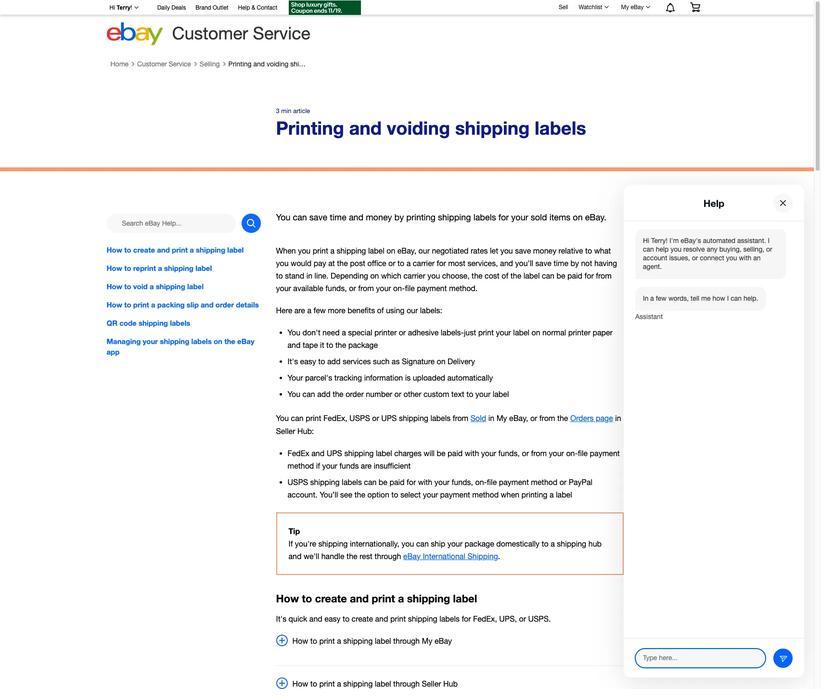 Task type: locate. For each thing, give the bounding box(es) containing it.
2 horizontal spatial save
[[535, 259, 551, 268]]

customer inside the printing and voiding shipping labels main content
[[137, 60, 167, 68]]

0 vertical spatial ebay,
[[397, 246, 416, 255]]

i right "how"
[[727, 294, 729, 302]]

your funds,
[[481, 449, 520, 458], [434, 478, 473, 486]]

money up you'll
[[533, 246, 556, 255]]

be up option
[[379, 478, 387, 486]]

you left ship
[[402, 539, 414, 548]]

1 horizontal spatial printer
[[568, 328, 591, 337]]

1 vertical spatial by
[[571, 259, 579, 268]]

1 horizontal spatial printing
[[276, 117, 344, 139]]

your
[[511, 212, 528, 222], [276, 284, 291, 293], [376, 284, 391, 293], [496, 328, 511, 337], [143, 337, 158, 345], [475, 390, 491, 399], [549, 449, 564, 458], [423, 490, 438, 499], [447, 539, 463, 548]]

1 horizontal spatial few
[[656, 294, 667, 302]]

order left details
[[216, 300, 234, 309]]

with up 'select'
[[418, 478, 432, 486]]

customer service down &
[[172, 23, 310, 43]]

service
[[253, 23, 310, 43], [169, 60, 191, 68]]

service inside the printing and voiding shipping labels main content
[[169, 60, 191, 68]]

how to create and print a shipping label inside how to create and print a shipping label link
[[107, 245, 244, 254]]

printer
[[374, 328, 397, 337], [568, 328, 591, 337]]

method left when
[[472, 490, 499, 499]]

customer inside banner
[[172, 23, 248, 43]]

or inside usps shipping labels can be paid for with your funds, on-file payment method or paypal account. you'll see the option to select your payment method when printing a label
[[560, 478, 567, 486]]

you can add the order number or other custom text to your label
[[288, 390, 509, 399]]

save right you'll
[[535, 259, 551, 268]]

1 horizontal spatial i
[[768, 237, 770, 245]]

uploaded
[[413, 374, 445, 382]]

package up shipping
[[465, 539, 494, 548]]

signature
[[402, 357, 435, 366]]

1 vertical spatial time
[[554, 259, 568, 268]]

on- inside usps shipping labels can be paid for with your funds, on-file payment method or paypal account. you'll see the option to select your payment method when printing a label
[[475, 478, 487, 486]]

labels
[[318, 60, 336, 68], [535, 117, 586, 139], [473, 212, 496, 222], [170, 318, 190, 327], [191, 337, 212, 345], [430, 414, 451, 423], [342, 478, 362, 486], [440, 615, 460, 623]]

and inside 3 min article printing and voiding shipping labels
[[349, 117, 382, 139]]

you'll
[[320, 490, 338, 499]]

customer down 'brand outlet' 'link'
[[172, 23, 248, 43]]

create
[[133, 245, 155, 254], [315, 592, 347, 605], [352, 615, 373, 623]]

can inside usps shipping labels can be paid for with your funds, on-file payment method or paypal account. you'll see the option to select your payment method when printing a label
[[364, 478, 377, 486]]

my right watchlist link
[[621, 4, 629, 11]]

1 horizontal spatial of
[[502, 272, 508, 280]]

and inside fedex and ups shipping label charges will be paid with your funds, or from your on-file payment method if your funds are insufficient
[[312, 449, 325, 458]]

1 vertical spatial few
[[314, 306, 326, 315]]

1 horizontal spatial hi
[[643, 237, 649, 245]]

my down it's quick and easy to create and print shipping labels for fedex, ups, or usps.
[[422, 637, 432, 646]]

1 vertical spatial package
[[465, 539, 494, 548]]

1 horizontal spatial time
[[554, 259, 568, 268]]

my ebay link
[[616, 1, 654, 13]]

label
[[227, 245, 244, 254], [368, 246, 384, 255], [196, 264, 212, 272], [524, 272, 540, 280], [187, 282, 204, 291], [513, 328, 529, 337], [493, 390, 509, 399], [376, 449, 392, 458], [556, 490, 572, 499], [453, 592, 477, 605], [375, 637, 391, 646], [375, 680, 391, 688]]

sell link
[[554, 4, 572, 10]]

you right let
[[500, 246, 513, 255]]

and inside when you print a shipping label on ebay, our negotiated rates let you save money relative to what you would pay at the post office or to a carrier for most services, and you'll save time by not having to stand in line. depending on which carrier you choose, the cost of the label can be paid for from your available funds, or from your on-file payment method.
[[500, 259, 513, 268]]

0 horizontal spatial be
[[379, 478, 387, 486]]

on down office
[[370, 272, 379, 280]]

how
[[713, 294, 725, 302]]

0 vertical spatial help
[[238, 4, 250, 11]]

1 horizontal spatial save
[[515, 246, 531, 255]]

how to create and print a shipping label up it's quick and easy to create and print shipping labels for fedex, ups, or usps.
[[276, 592, 477, 605]]

ebay
[[631, 4, 644, 11], [237, 337, 254, 345], [403, 552, 421, 561], [435, 637, 452, 646]]

0 horizontal spatial help
[[238, 4, 250, 11]]

our
[[419, 246, 430, 255], [407, 306, 418, 315]]

ebay inside dropdown button
[[435, 637, 452, 646]]

with inside hi terry! i'm ebay's automated assistant. i can help you resolve any buying, selling, or account issues, or connect you with an agent.
[[739, 254, 751, 262]]

on- down which
[[393, 284, 405, 293]]

our for labels:
[[407, 306, 418, 315]]

fedex, left ups, or
[[473, 615, 497, 623]]

printing and voiding shipping labels main content
[[0, 56, 814, 689]]

hi left terry!
[[643, 237, 649, 245]]

in right sold
[[488, 414, 494, 423]]

you can save time and money by printing shipping labels for your sold items on ebay.
[[276, 212, 606, 222]]

special
[[348, 328, 372, 337]]

paid down the insufficient
[[390, 478, 405, 486]]

easy
[[300, 357, 316, 366], [325, 615, 341, 623]]

from
[[596, 272, 612, 280], [358, 284, 374, 293], [453, 414, 468, 423], [539, 414, 555, 423], [531, 449, 547, 458]]

1 vertical spatial save
[[515, 246, 531, 255]]

for left sold
[[498, 212, 509, 222]]

printing right selling link
[[228, 60, 252, 68]]

shipping inside fedex and ups shipping label charges will be paid with your funds, or from your on-file payment method if your funds are insufficient
[[344, 449, 374, 458]]

ebay,
[[397, 246, 416, 255], [509, 414, 528, 423]]

2 vertical spatial through
[[393, 680, 420, 688]]

it's left quick
[[276, 615, 286, 623]]

such
[[373, 357, 390, 366]]

you up the when
[[276, 212, 290, 222]]

1 vertical spatial usps
[[288, 478, 308, 486]]

custom
[[424, 390, 449, 399]]

labels-
[[441, 328, 464, 337]]

label inside usps shipping labels can be paid for with your funds, on-file payment method or paypal account. you'll see the option to select your payment method when printing a label
[[556, 490, 572, 499]]

in left "line."
[[306, 272, 312, 280]]

1 horizontal spatial ebay,
[[509, 414, 528, 423]]

relative
[[559, 246, 583, 255]]

qr
[[107, 318, 117, 327]]

service inside banner
[[253, 23, 310, 43]]

seller inside in seller hub:
[[276, 427, 295, 435]]

0 horizontal spatial my
[[422, 637, 432, 646]]

can inside tip if you're shipping internationally, you can ship your package domestically to a shipping hub and we'll handle the rest through
[[416, 539, 429, 548]]

hi left terry
[[109, 4, 115, 11]]

i'm
[[669, 237, 679, 245]]

1 vertical spatial ebay,
[[509, 414, 528, 423]]

ups up the your funds
[[327, 449, 342, 458]]

0 vertical spatial file
[[405, 284, 415, 293]]

an
[[753, 254, 761, 262]]

printing up negotiated
[[406, 212, 436, 222]]

0 vertical spatial money
[[366, 212, 392, 222]]

1 printer from the left
[[374, 328, 397, 337]]

help inside account navigation
[[238, 4, 250, 11]]

for inside usps shipping labels can be paid for with your funds, on-file payment method or paypal account. you'll see the option to select your payment method when printing a label
[[407, 478, 416, 486]]

2 vertical spatial method
[[472, 490, 499, 499]]

hi inside account navigation
[[109, 4, 115, 11]]

0 horizontal spatial how to create and print a shipping label
[[107, 245, 244, 254]]

quick
[[289, 615, 307, 623]]

2 vertical spatial on-
[[475, 478, 487, 486]]

order down tracking
[[346, 390, 364, 399]]

ship
[[431, 539, 445, 548]]

selling
[[200, 60, 220, 68]]

labels inside managing your shipping labels on the ebay app
[[191, 337, 212, 345]]

sold
[[471, 414, 486, 423]]

or
[[766, 245, 772, 253], [692, 254, 698, 262], [388, 259, 395, 268], [349, 284, 356, 293], [399, 328, 406, 337], [394, 390, 401, 399], [372, 414, 379, 423], [530, 414, 537, 423], [522, 449, 529, 458], [560, 478, 567, 486]]

you for you can save time and money by printing shipping labels for your sold items on ebay.
[[276, 212, 290, 222]]

1 vertical spatial are
[[361, 461, 372, 470]]

my right the sold link
[[497, 414, 507, 423]]

terry
[[117, 4, 131, 11]]

1 vertical spatial how to create and print a shipping label
[[276, 592, 477, 605]]

with down sold
[[465, 449, 479, 458]]

0 vertical spatial paid
[[567, 272, 582, 280]]

2 vertical spatial file
[[487, 478, 497, 486]]

with inside usps shipping labels can be paid for with your funds, on-file payment method or paypal account. you'll see the option to select your payment method when printing a label
[[418, 478, 432, 486]]

method inside fedex and ups shipping label charges will be paid with your funds, or from your on-file payment method if your funds are insufficient
[[288, 461, 314, 470]]

how to print a shipping label through seller hub
[[292, 680, 458, 688]]

ebay down it's quick and easy to create and print shipping labels for fedex, ups, or usps.
[[435, 637, 452, 646]]

printer down using
[[374, 328, 397, 337]]

0 horizontal spatial easy
[[300, 357, 316, 366]]

service down "contact"
[[253, 23, 310, 43]]

1 vertical spatial money
[[533, 246, 556, 255]]

create up reprint
[[133, 245, 155, 254]]

labels:
[[420, 306, 442, 315]]

0 vertical spatial usps
[[349, 414, 370, 423]]

few right the in
[[656, 294, 667, 302]]

0 horizontal spatial printing
[[406, 212, 436, 222]]

1 vertical spatial voiding
[[387, 117, 450, 139]]

on left normal at the top of the page
[[532, 328, 540, 337]]

1 vertical spatial printing
[[522, 490, 547, 499]]

your funds, down the sold link
[[481, 449, 520, 458]]

when
[[501, 490, 519, 499]]

voiding
[[267, 60, 288, 68], [387, 117, 450, 139]]

2 vertical spatial be
[[379, 478, 387, 486]]

0 vertical spatial are
[[294, 306, 305, 315]]

how to print a shipping label through my ebay button
[[276, 635, 624, 657]]

1 vertical spatial method
[[531, 478, 557, 486]]

our right using
[[407, 306, 418, 315]]

labels inside usps shipping labels can be paid for with your funds, on-file payment method or paypal account. you'll see the option to select your payment method when printing a label
[[342, 478, 362, 486]]

customer service right home
[[137, 60, 191, 68]]

if
[[289, 539, 293, 548]]

carrier down negotiated
[[413, 259, 435, 268]]

you
[[671, 245, 682, 253], [298, 246, 311, 255], [500, 246, 513, 255], [726, 254, 737, 262], [276, 259, 289, 268], [428, 272, 440, 280], [402, 539, 414, 548]]

you down 'i'm'
[[671, 245, 682, 253]]

add down parcel's at the left
[[317, 390, 331, 399]]

usps up account.
[[288, 478, 308, 486]]

package down the special
[[348, 341, 378, 350]]

1 horizontal spatial with
[[465, 449, 479, 458]]

0 horizontal spatial your funds,
[[434, 478, 473, 486]]

a
[[190, 245, 194, 254], [330, 246, 335, 255], [407, 259, 411, 268], [158, 264, 162, 272], [150, 282, 154, 291], [650, 294, 654, 302], [151, 300, 155, 309], [307, 306, 311, 315], [342, 328, 346, 337], [550, 490, 554, 499], [551, 539, 555, 548], [398, 592, 404, 605], [337, 637, 341, 646], [337, 680, 341, 688]]

and
[[253, 60, 265, 68], [349, 117, 382, 139], [349, 212, 363, 222], [157, 245, 170, 254], [500, 259, 513, 268], [201, 300, 214, 309], [288, 341, 301, 350], [312, 449, 325, 458], [289, 552, 302, 561], [350, 592, 369, 605], [309, 615, 322, 623], [375, 615, 388, 623]]

1 horizontal spatial order
[[346, 390, 364, 399]]

your funds, down fedex and ups shipping label charges will be paid with your funds, or from your on-file payment method if your funds are insufficient
[[434, 478, 473, 486]]

0 vertical spatial fedex,
[[323, 414, 347, 423]]

money up office
[[366, 212, 392, 222]]

on- inside fedex and ups shipping label charges will be paid with your funds, or from your on-file payment method if your funds are insufficient
[[566, 449, 578, 458]]

service left selling link
[[169, 60, 191, 68]]

and inside tip if you're shipping internationally, you can ship your package domestically to a shipping hub and we'll handle the rest through
[[289, 552, 302, 561]]

orders page link
[[570, 414, 613, 423]]

on left delivery
[[437, 357, 445, 366]]

be down relative
[[557, 272, 565, 280]]

through down it's quick and easy to create and print shipping labels for fedex, ups, or usps.
[[393, 637, 420, 646]]

print inside you don't need a special printer or adhesive labels-just print your label on normal printer paper and tape it to the package
[[478, 328, 494, 337]]

2 horizontal spatial paid
[[567, 272, 582, 280]]

shipping inside usps shipping labels can be paid for with your funds, on-file payment method or paypal account. you'll see the option to select your payment method when printing a label
[[310, 478, 340, 486]]

easy right quick
[[325, 615, 341, 623]]

you're
[[295, 539, 316, 548]]

our inside when you print a shipping label on ebay, our negotiated rates let you save money relative to what you would pay at the post office or to a carrier for most services, and you'll save time by not having to stand in line. depending on which carrier you choose, the cost of the label can be paid for from your available funds, or from your on-file payment method.
[[419, 246, 430, 255]]

hi terry !
[[109, 4, 132, 11]]

of left using
[[377, 306, 384, 315]]

0 vertical spatial create
[[133, 245, 155, 254]]

0 horizontal spatial package
[[348, 341, 378, 350]]

method left paypal
[[531, 478, 557, 486]]

ebay, right the sold link
[[509, 414, 528, 423]]

voiding inside 3 min article printing and voiding shipping labels
[[387, 117, 450, 139]]

2 horizontal spatial create
[[352, 615, 373, 623]]

0 vertical spatial service
[[253, 23, 310, 43]]

shipping
[[290, 60, 316, 68], [455, 117, 530, 139], [438, 212, 471, 222], [196, 245, 225, 254], [337, 246, 366, 255], [164, 264, 193, 272], [156, 282, 185, 291], [139, 318, 168, 327], [160, 337, 189, 345], [399, 414, 428, 423], [344, 449, 374, 458], [310, 478, 340, 486], [318, 539, 348, 548], [557, 539, 586, 548], [407, 592, 450, 605], [408, 615, 437, 623], [343, 637, 373, 646], [343, 680, 373, 688]]

ebay inside managing your shipping labels on the ebay app
[[237, 337, 254, 345]]

for down negotiated
[[437, 259, 446, 268]]

create up the how to print a shipping label through my ebay
[[352, 615, 373, 623]]

printing down article
[[276, 117, 344, 139]]

1 vertical spatial customer
[[137, 60, 167, 68]]

help up automated at the top of the page
[[704, 197, 725, 209]]

1 horizontal spatial ups
[[381, 414, 397, 423]]

paid inside when you print a shipping label on ebay, our negotiated rates let you save money relative to what you would pay at the post office or to a carrier for most services, and you'll save time by not having to stand in line. depending on which carrier you choose, the cost of the label can be paid for from your available funds, or from your on-file payment method.
[[567, 272, 582, 280]]

on-
[[393, 284, 405, 293], [566, 449, 578, 458], [475, 478, 487, 486]]

ups down you can add the order number or other custom text to your label
[[381, 414, 397, 423]]

0 vertical spatial it's
[[288, 357, 298, 366]]

0 vertical spatial ups
[[381, 414, 397, 423]]

in inside when you print a shipping label on ebay, our negotiated rates let you save money relative to what you would pay at the post office or to a carrier for most services, and you'll save time by not having to stand in line. depending on which carrier you choose, the cost of the label can be paid for from your available funds, or from your on-file payment method.
[[306, 272, 312, 280]]

to inside usps shipping labels can be paid for with your funds, on-file payment method or paypal account. you'll see the option to select your payment method when printing a label
[[391, 490, 398, 499]]

or inside you don't need a special printer or adhesive labels-just print your label on normal printer paper and tape it to the package
[[399, 328, 406, 337]]

through
[[375, 552, 401, 561], [393, 637, 420, 646], [393, 680, 420, 688]]

payment down page
[[590, 449, 620, 458]]

1 horizontal spatial customer
[[172, 23, 248, 43]]

payment down fedex and ups shipping label charges will be paid with your funds, or from your on-file payment method if your funds are insufficient
[[440, 490, 470, 499]]

Let me know what you would like to do text field
[[635, 649, 766, 668]]

ebay right watchlist link
[[631, 4, 644, 11]]

1 horizontal spatial voiding
[[387, 117, 450, 139]]

1 horizontal spatial paid
[[448, 449, 463, 458]]

be
[[557, 272, 565, 280], [437, 449, 446, 458], [379, 478, 387, 486]]

ups
[[381, 414, 397, 423], [327, 449, 342, 458]]

few left more
[[314, 306, 326, 315]]

ebay down details
[[237, 337, 254, 345]]

add up tracking
[[327, 357, 341, 366]]

the
[[337, 259, 348, 268], [472, 272, 483, 280], [511, 272, 521, 280], [224, 337, 235, 345], [335, 341, 346, 350], [333, 390, 344, 399], [557, 414, 568, 423], [354, 490, 365, 499], [347, 552, 357, 561]]

items
[[549, 212, 571, 222]]

your inside you don't need a special printer or adhesive labels-just print your label on normal printer paper and tape it to the package
[[496, 328, 511, 337]]

2 horizontal spatial be
[[557, 272, 565, 280]]

usps
[[349, 414, 370, 423], [288, 478, 308, 486]]

be inside when you print a shipping label on ebay, our negotiated rates let you save money relative to what you would pay at the post office or to a carrier for most services, and you'll save time by not having to stand in line. depending on which carrier you choose, the cost of the label can be paid for from your available funds, or from your on-file payment method.
[[557, 272, 565, 280]]

how to create and print a shipping label up how to reprint a shipping label link
[[107, 245, 244, 254]]

seller inside dropdown button
[[422, 680, 441, 688]]

1 vertical spatial with
[[465, 449, 479, 458]]

app
[[107, 347, 120, 356]]

through inside tip if you're shipping internationally, you can ship your package domestically to a shipping hub and we'll handle the rest through
[[375, 552, 401, 561]]

you up would
[[298, 246, 311, 255]]

with
[[739, 254, 751, 262], [465, 449, 479, 458], [418, 478, 432, 486]]

in
[[643, 294, 649, 302]]

usps shipping labels can be paid for with your funds, on-file payment method or paypal account. you'll see the option to select your payment method when printing a label
[[288, 478, 593, 499]]

depending
[[331, 272, 368, 280]]

ups inside fedex and ups shipping label charges will be paid with your funds, or from your on-file payment method if your funds are insufficient
[[327, 449, 342, 458]]

any
[[707, 245, 718, 253]]

you left don't at the left top of page
[[288, 328, 300, 337]]

1 horizontal spatial money
[[533, 246, 556, 255]]

through left hub
[[393, 680, 420, 688]]

from inside fedex and ups shipping label charges will be paid with your funds, or from your on-file payment method if your funds are insufficient
[[531, 449, 547, 458]]

seller left hub:
[[276, 427, 295, 435]]

me
[[701, 294, 711, 302]]

orders
[[570, 414, 594, 423]]

1 vertical spatial create
[[315, 592, 347, 605]]

having
[[594, 259, 617, 268]]

by
[[394, 212, 404, 222], [571, 259, 579, 268]]

your inside managing your shipping labels on the ebay app
[[143, 337, 158, 345]]

0 vertical spatial easy
[[300, 357, 316, 366]]

0 horizontal spatial service
[[169, 60, 191, 68]]

package inside tip if you're shipping internationally, you can ship your package domestically to a shipping hub and we'll handle the rest through
[[465, 539, 494, 548]]

hub
[[589, 539, 602, 548]]

help left &
[[238, 4, 250, 11]]

at
[[328, 259, 335, 268]]

0 horizontal spatial save
[[309, 212, 327, 222]]

2 vertical spatial my
[[422, 637, 432, 646]]

1 horizontal spatial seller
[[422, 680, 441, 688]]

money inside when you print a shipping label on ebay, our negotiated rates let you save money relative to what you would pay at the post office or to a carrier for most services, and you'll save time by not having to stand in line. depending on which carrier you choose, the cost of the label can be paid for from your available funds, or from your on-file payment method.
[[533, 246, 556, 255]]

0 vertical spatial of
[[502, 272, 508, 280]]

add
[[327, 357, 341, 366], [317, 390, 331, 399]]

2 vertical spatial paid
[[390, 478, 405, 486]]

words,
[[668, 294, 689, 302]]

0 horizontal spatial usps
[[288, 478, 308, 486]]

1 vertical spatial help
[[704, 197, 725, 209]]

save up pay
[[309, 212, 327, 222]]

your inside fedex and ups shipping label charges will be paid with your funds, or from your on-file payment method if your funds are insufficient
[[549, 449, 564, 458]]

2 horizontal spatial my
[[621, 4, 629, 11]]

payment up labels: at the top right
[[417, 284, 447, 293]]

of right cost
[[502, 272, 508, 280]]

1 vertical spatial easy
[[325, 615, 341, 623]]

1 vertical spatial carrier
[[404, 272, 425, 280]]

through down internationally,
[[375, 552, 401, 561]]

1 vertical spatial order
[[346, 390, 364, 399]]

1 vertical spatial customer service
[[137, 60, 191, 68]]

on- down fedex and ups shipping label charges will be paid with your funds, or from your on-file payment method if your funds are insufficient
[[475, 478, 487, 486]]

0 vertical spatial save
[[309, 212, 327, 222]]

it
[[320, 341, 324, 350]]

sold
[[531, 212, 547, 222]]

time inside when you print a shipping label on ebay, our negotiated rates let you save money relative to what you would pay at the post office or to a carrier for most services, and you'll save time by not having to stand in line. depending on which carrier you choose, the cost of the label can be paid for from your available funds, or from your on-file payment method.
[[554, 259, 568, 268]]

with left the an
[[739, 254, 751, 262]]

method
[[288, 461, 314, 470], [531, 478, 557, 486], [472, 490, 499, 499]]

help region
[[624, 185, 804, 678]]

don't
[[303, 328, 320, 337]]

a inside you don't need a special printer or adhesive labels-just print your label on normal printer paper and tape it to the package
[[342, 328, 346, 337]]

order inside 'how to print a packing slip and order details' link
[[216, 300, 234, 309]]

on inside managing your shipping labels on the ebay app
[[214, 337, 222, 345]]

with inside fedex and ups shipping label charges will be paid with your funds, or from your on-file payment method if your funds are insufficient
[[465, 449, 479, 458]]

0 vertical spatial your funds,
[[481, 449, 520, 458]]

paid down the "not"
[[567, 272, 582, 280]]

on up which
[[387, 246, 395, 255]]

few inside the printing and voiding shipping labels main content
[[314, 306, 326, 315]]

paid inside fedex and ups shipping label charges will be paid with your funds, or from your on-file payment method if your funds are insufficient
[[448, 449, 463, 458]]

0 vertical spatial how to create and print a shipping label
[[107, 245, 244, 254]]

1 vertical spatial on-
[[566, 449, 578, 458]]

i
[[768, 237, 770, 245], [727, 294, 729, 302]]

adhesive
[[408, 328, 439, 337]]

you up fedex
[[276, 414, 289, 423]]

shipping inside managing your shipping labels on the ebay app
[[160, 337, 189, 345]]

0 vertical spatial be
[[557, 272, 565, 280]]

1 horizontal spatial create
[[315, 592, 347, 605]]

.
[[498, 552, 500, 561]]

qr code shipping labels link
[[107, 318, 261, 328]]

2 horizontal spatial in
[[615, 414, 621, 423]]

0 vertical spatial package
[[348, 341, 378, 350]]

are
[[294, 306, 305, 315], [361, 461, 372, 470]]

on down "qr code shipping labels" link
[[214, 337, 222, 345]]

ebay, up which
[[397, 246, 416, 255]]

1 vertical spatial fedex,
[[473, 615, 497, 623]]

it's up your
[[288, 357, 298, 366]]

0 vertical spatial seller
[[276, 427, 295, 435]]

0 vertical spatial voiding
[[267, 60, 288, 68]]

help
[[656, 245, 669, 253]]

you down your
[[288, 390, 300, 399]]

by inside when you print a shipping label on ebay, our negotiated rates let you save money relative to what you would pay at the post office or to a carrier for most services, and you'll save time by not having to stand in line. depending on which carrier you choose, the cost of the label can be paid for from your available funds, or from your on-file payment method.
[[571, 259, 579, 268]]

help heading
[[704, 197, 725, 209]]

1 vertical spatial seller
[[422, 680, 441, 688]]

printing inside usps shipping labels can be paid for with your funds, on-file payment method or paypal account. you'll see the option to select your payment method when printing a label
[[522, 490, 547, 499]]

in right page
[[615, 414, 621, 423]]

can
[[293, 212, 307, 222], [643, 245, 654, 253], [542, 272, 554, 280], [731, 294, 742, 302], [303, 390, 315, 399], [291, 414, 304, 423], [364, 478, 377, 486], [416, 539, 429, 548]]

label inside fedex and ups shipping label charges will be paid with your funds, or from your on-file payment method if your funds are insufficient
[[376, 449, 392, 458]]

be right will on the bottom
[[437, 449, 446, 458]]

are right here
[[294, 306, 305, 315]]

customer service
[[172, 23, 310, 43], [137, 60, 191, 68]]

create down handle
[[315, 592, 347, 605]]

managing your shipping labels on the ebay app
[[107, 337, 254, 356]]

time up at
[[330, 212, 346, 222]]

0 vertical spatial hi
[[109, 4, 115, 11]]

0 horizontal spatial method
[[288, 461, 314, 470]]

help
[[238, 4, 250, 11], [704, 197, 725, 209]]

1 vertical spatial our
[[407, 306, 418, 315]]

usps down number
[[349, 414, 370, 423]]

you inside you don't need a special printer or adhesive labels-just print your label on normal printer paper and tape it to the package
[[288, 328, 300, 337]]

0 horizontal spatial fedex,
[[323, 414, 347, 423]]

a inside help region
[[650, 294, 654, 302]]

how to void a shipping label
[[107, 282, 204, 291]]

0 vertical spatial printing
[[228, 60, 252, 68]]



Task type: describe. For each thing, give the bounding box(es) containing it.
how to reprint a shipping label
[[107, 264, 212, 272]]

your inside usps shipping labels can be paid for with your funds, on-file payment method or paypal account. you'll see the option to select your payment method when printing a label
[[423, 490, 438, 499]]

0 vertical spatial printing
[[406, 212, 436, 222]]

2 printer from the left
[[568, 328, 591, 337]]

to inside you don't need a special printer or adhesive labels-just print your label on normal printer paper and tape it to the package
[[326, 341, 333, 350]]

fedex and ups shipping label charges will be paid with your funds, or from your on-file payment method if your funds are insufficient
[[288, 449, 620, 470]]

if
[[316, 461, 320, 470]]

qr code shipping labels
[[107, 318, 190, 327]]

1 vertical spatial add
[[317, 390, 331, 399]]

in inside in seller hub:
[[615, 414, 621, 423]]

line.
[[315, 272, 329, 280]]

connect
[[700, 254, 724, 262]]

managing
[[107, 337, 141, 345]]

a inside usps shipping labels can be paid for with your funds, on-file payment method or paypal account. you'll see the option to select your payment method when printing a label
[[550, 490, 554, 499]]

selling,
[[743, 245, 764, 253]]

!
[[131, 4, 132, 11]]

package inside you don't need a special printer or adhesive labels-just print your label on normal printer paper and tape it to the package
[[348, 341, 378, 350]]

file inside usps shipping labels can be paid for with your funds, on-file payment method or paypal account. you'll see the option to select your payment method when printing a label
[[487, 478, 497, 486]]

your funds, inside fedex and ups shipping label charges will be paid with your funds, or from your on-file payment method if your funds are insufficient
[[481, 449, 520, 458]]

min
[[281, 108, 291, 115]]

0 horizontal spatial voiding
[[267, 60, 288, 68]]

account navigation
[[104, 0, 707, 16]]

on- inside when you print a shipping label on ebay, our negotiated rates let you save money relative to what you would pay at the post office or to a carrier for most services, and you'll save time by not having to stand in line. depending on which carrier you choose, the cost of the label can be paid for from your available funds, or from your on-file payment method.
[[393, 284, 405, 293]]

customer service inside banner
[[172, 23, 310, 43]]

most
[[448, 259, 465, 268]]

can inside when you print a shipping label on ebay, our negotiated rates let you save money relative to what you would pay at the post office or to a carrier for most services, and you'll save time by not having to stand in line. depending on which carrier you choose, the cost of the label can be paid for from your available funds, or from your on-file payment method.
[[542, 272, 554, 280]]

1 horizontal spatial easy
[[325, 615, 341, 623]]

how to print a shipping label through seller hub button
[[276, 678, 624, 689]]

assistant
[[635, 313, 663, 320]]

in seller hub:
[[276, 414, 621, 435]]

will
[[424, 449, 435, 458]]

domestically
[[496, 539, 540, 548]]

brand outlet link
[[196, 3, 228, 13]]

tip if you're shipping internationally, you can ship your package domestically to a shipping hub and we'll handle the rest through
[[289, 526, 602, 561]]

labels inside 3 min article printing and voiding shipping labels
[[535, 117, 586, 139]]

help & contact
[[238, 4, 277, 11]]

it's easy to add services such as signature on delivery
[[288, 357, 475, 366]]

paypal
[[569, 478, 593, 486]]

here
[[276, 306, 292, 315]]

account
[[643, 254, 667, 262]]

1 horizontal spatial in
[[488, 414, 494, 423]]

printing inside 3 min article printing and voiding shipping labels
[[276, 117, 344, 139]]

help for help
[[704, 197, 725, 209]]

terry!
[[651, 237, 668, 245]]

file inside when you print a shipping label on ebay, our negotiated rates let you save money relative to what you would pay at the post office or to a carrier for most services, and you'll save time by not having to stand in line. depending on which carrier you choose, the cost of the label can be paid for from your available funds, or from your on-file payment method.
[[405, 284, 415, 293]]

of inside when you print a shipping label on ebay, our negotiated rates let you save money relative to what you would pay at the post office or to a carrier for most services, and you'll save time by not having to stand in line. depending on which carrier you choose, the cost of the label can be paid for from your available funds, or from your on-file payment method.
[[502, 272, 508, 280]]

you for you don't need a special printer or adhesive labels-just print your label on normal printer paper and tape it to the package
[[288, 328, 300, 337]]

how to print a shipping label through my ebay
[[292, 637, 452, 646]]

your parcel's tracking information is uploaded automatically
[[288, 374, 493, 382]]

deals
[[171, 4, 186, 11]]

as
[[392, 357, 400, 366]]

the inside managing your shipping labels on the ebay app
[[224, 337, 235, 345]]

ebay inside account navigation
[[631, 4, 644, 11]]

selling link
[[200, 60, 220, 68]]

post
[[350, 259, 365, 268]]

0 vertical spatial add
[[327, 357, 341, 366]]

2 vertical spatial create
[[352, 615, 373, 623]]

help & contact link
[[238, 3, 277, 13]]

our for negotiated
[[419, 246, 430, 255]]

0 horizontal spatial by
[[394, 212, 404, 222]]

handle
[[321, 552, 344, 561]]

payment inside when you print a shipping label on ebay, our negotiated rates let you save money relative to what you would pay at the post office or to a carrier for most services, and you'll save time by not having to stand in line. depending on which carrier you choose, the cost of the label can be paid for from your available funds, or from your on-file payment method.
[[417, 284, 447, 293]]

few inside help region
[[656, 294, 667, 302]]

hi for hi terry! i'm ebay's automated assistant. i can help you resolve any buying, selling, or account issues, or connect you with an agent.
[[643, 237, 649, 245]]

you'll
[[515, 259, 533, 268]]

need
[[323, 328, 340, 337]]

option
[[367, 490, 389, 499]]

your
[[288, 374, 303, 382]]

void
[[133, 282, 148, 291]]

1 horizontal spatial how to create and print a shipping label
[[276, 592, 477, 605]]

in a few words, tell me how i can help.
[[643, 294, 758, 302]]

is
[[405, 374, 411, 382]]

ebay international shipping link
[[403, 552, 498, 561]]

payment up when
[[499, 478, 529, 486]]

ebay left 'international'
[[403, 552, 421, 561]]

help.
[[744, 294, 758, 302]]

how to create and print a shipping label link
[[107, 244, 261, 255]]

0 vertical spatial carrier
[[413, 259, 435, 268]]

3
[[276, 108, 280, 115]]

my inside dropdown button
[[422, 637, 432, 646]]

label inside you don't need a special printer or adhesive labels-just print your label on normal printer paper and tape it to the package
[[513, 328, 529, 337]]

paper
[[593, 328, 613, 337]]

be inside usps shipping labels can be paid for with your funds, on-file payment method or paypal account. you'll see the option to select your payment method when printing a label
[[379, 478, 387, 486]]

your funds
[[322, 461, 359, 470]]

ups, or
[[499, 615, 526, 623]]

your funds, inside usps shipping labels can be paid for with your funds, on-file payment method or paypal account. you'll see the option to select your payment method when printing a label
[[434, 478, 473, 486]]

2 horizontal spatial method
[[531, 478, 557, 486]]

&
[[252, 4, 255, 11]]

0 horizontal spatial create
[[133, 245, 155, 254]]

how to print a packing slip and order details link
[[107, 299, 261, 310]]

i inside hi terry! i'm ebay's automated assistant. i can help you resolve any buying, selling, or account issues, or connect you with an agent.
[[768, 237, 770, 245]]

0 horizontal spatial are
[[294, 306, 305, 315]]

other
[[404, 390, 421, 399]]

office
[[367, 259, 386, 268]]

internationally,
[[350, 539, 399, 548]]

usps inside usps shipping labels can be paid for with your funds, on-file payment method or paypal account. you'll see the option to select your payment method when printing a label
[[288, 478, 308, 486]]

it's quick and easy to create and print shipping labels for fedex, ups, or usps.
[[276, 615, 551, 623]]

you don't need a special printer or adhesive labels-just print your label on normal printer paper and tape it to the package
[[288, 328, 613, 350]]

to inside tip if you're shipping internationally, you can ship your package domestically to a shipping hub and we'll handle the rest through
[[542, 539, 549, 548]]

for down the "not"
[[585, 272, 594, 280]]

can inside hi terry! i'm ebay's automated assistant. i can help you resolve any buying, selling, or account issues, or connect you with an agent.
[[643, 245, 654, 253]]

shipping inside when you print a shipping label on ebay, our negotiated rates let you save money relative to what you would pay at the post office or to a carrier for most services, and you'll save time by not having to stand in line. depending on which carrier you choose, the cost of the label can be paid for from your available funds, or from your on-file payment method.
[[337, 246, 366, 255]]

watchlist
[[579, 4, 602, 11]]

1 vertical spatial of
[[377, 306, 384, 315]]

you down the when
[[276, 259, 289, 268]]

just
[[464, 328, 476, 337]]

fedex
[[288, 449, 309, 458]]

0 horizontal spatial money
[[366, 212, 392, 222]]

article
[[293, 108, 310, 115]]

through for my
[[393, 637, 420, 646]]

customer service inside the printing and voiding shipping labels main content
[[137, 60, 191, 68]]

be inside fedex and ups shipping label charges will be paid with your funds, or from your on-file payment method if your funds are insufficient
[[437, 449, 446, 458]]

a inside tip if you're shipping internationally, you can ship your package domestically to a shipping hub and we'll handle the rest through
[[551, 539, 555, 548]]

0 vertical spatial time
[[330, 212, 346, 222]]

the inside you don't need a special printer or adhesive labels-just print your label on normal printer paper and tape it to the package
[[335, 341, 346, 350]]

how to print a packing slip and order details
[[107, 300, 259, 309]]

managing your shipping labels on the ebay app link
[[107, 336, 261, 357]]

issues,
[[669, 254, 690, 262]]

customer service link
[[137, 60, 191, 68]]

on inside you don't need a special printer or adhesive labels-just print your label on normal printer paper and tape it to the package
[[532, 328, 540, 337]]

help for help & contact
[[238, 4, 250, 11]]

here are a few more benefits of using our labels:
[[276, 306, 442, 315]]

hi for hi terry !
[[109, 4, 115, 11]]

which
[[381, 272, 401, 280]]

on right items
[[573, 212, 583, 222]]

buying,
[[719, 245, 742, 253]]

are inside fedex and ups shipping label charges will be paid with your funds, or from your on-file payment method if your funds are insufficient
[[361, 461, 372, 470]]

it's for it's easy to add services such as signature on delivery
[[288, 357, 298, 366]]

for up the how to print a shipping label through my ebay dropdown button
[[462, 615, 471, 623]]

home
[[110, 60, 129, 68]]

normal
[[542, 328, 566, 337]]

you down buying,
[[726, 254, 737, 262]]

tracking
[[334, 374, 362, 382]]

parcel's
[[305, 374, 332, 382]]

international
[[423, 552, 465, 561]]

ebay, inside when you print a shipping label on ebay, our negotiated rates let you save money relative to what you would pay at the post office or to a carrier for most services, and you'll save time by not having to stand in line. depending on which carrier you choose, the cost of the label can be paid for from your available funds, or from your on-file payment method.
[[397, 246, 416, 255]]

get the coupon image
[[289, 0, 361, 15]]

see
[[340, 490, 352, 499]]

customer service banner
[[104, 0, 707, 48]]

what
[[594, 246, 611, 255]]

insufficient
[[374, 461, 411, 470]]

you inside tip if you're shipping internationally, you can ship your package domestically to a shipping hub and we'll handle the rest through
[[402, 539, 414, 548]]

charges
[[394, 449, 422, 458]]

or inside fedex and ups shipping label charges will be paid with your funds, or from your on-file payment method if your funds are insufficient
[[522, 449, 529, 458]]

shipping inside 3 min article printing and voiding shipping labels
[[455, 117, 530, 139]]

brand
[[196, 4, 211, 11]]

the inside tip if you're shipping internationally, you can ship your package domestically to a shipping hub and we'll handle the rest through
[[347, 552, 357, 561]]

how to reprint a shipping label link
[[107, 263, 261, 273]]

code
[[119, 318, 137, 327]]

1 vertical spatial i
[[727, 294, 729, 302]]

you for you can add the order number or other custom text to your label
[[288, 390, 300, 399]]

print inside when you print a shipping label on ebay, our negotiated rates let you save money relative to what you would pay at the post office or to a carrier for most services, and you'll save time by not having to stand in line. depending on which carrier you choose, the cost of the label can be paid for from your available funds, or from your on-file payment method.
[[313, 246, 328, 255]]

payment inside fedex and ups shipping label charges will be paid with your funds, or from your on-file payment method if your funds are insufficient
[[590, 449, 620, 458]]

and inside you don't need a special printer or adhesive labels-just print your label on normal printer paper and tape it to the package
[[288, 341, 301, 350]]

Search eBay Help... text field
[[107, 213, 236, 233]]

your shopping cart image
[[689, 2, 701, 12]]

the inside usps shipping labels can be paid for with your funds, on-file payment method or paypal account. you'll see the option to select your payment method when printing a label
[[354, 490, 365, 499]]

paid inside usps shipping labels can be paid for with your funds, on-file payment method or paypal account. you'll see the option to select your payment method when printing a label
[[390, 478, 405, 486]]

1 horizontal spatial my
[[497, 414, 507, 423]]

outlet
[[213, 4, 228, 11]]

file inside fedex and ups shipping label charges will be paid with your funds, or from your on-file payment method if your funds are insufficient
[[578, 449, 588, 458]]

tip
[[289, 526, 300, 536]]

you left choose,
[[428, 272, 440, 280]]

select
[[400, 490, 421, 499]]

benefits
[[348, 306, 375, 315]]

0 horizontal spatial printing
[[228, 60, 252, 68]]

delivery
[[448, 357, 475, 366]]

hub:
[[297, 427, 314, 435]]

my inside account navigation
[[621, 4, 629, 11]]

your inside tip if you're shipping internationally, you can ship your package domestically to a shipping hub and we'll handle the rest through
[[447, 539, 463, 548]]

pay
[[314, 259, 326, 268]]

through for seller
[[393, 680, 420, 688]]

funds,
[[326, 284, 347, 293]]

it's for it's quick and easy to create and print shipping labels for fedex, ups, or usps.
[[276, 615, 286, 623]]



Task type: vqa. For each thing, say whether or not it's contained in the screenshot.
Home
yes



